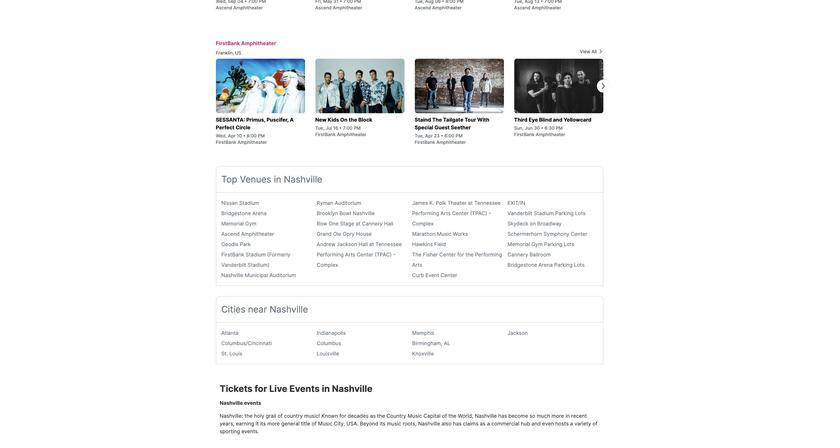 Task type: vqa. For each thing, say whether or not it's contained in the screenshot.
FirstBank within the THIRD EYE BLIND AND YELLOWCARD SUN, JUN 30 • 6:30 PM FIRSTBANK AMPHITHEATER
yes



Task type: describe. For each thing, give the bounding box(es) containing it.
amphitheater inside 'staind the tailgate tour with special guest seether tue, apr 23 • 6:00 pm firstbank amphitheater'
[[437, 140, 466, 145]]

circle
[[236, 124, 251, 131]]

amphitheater inside new kids on the block tue, jul 16 • 7:00 pm firstbank amphitheater
[[337, 132, 367, 137]]

0 vertical spatial has
[[499, 413, 507, 420]]

stadium for firstbank
[[246, 252, 266, 258]]

view all
[[580, 49, 597, 54]]

arts for the fisher center for the performing arts
[[412, 262, 422, 268]]

bridgestone arena link
[[221, 210, 267, 217]]

grand
[[317, 231, 332, 237]]

al
[[444, 340, 451, 347]]

field
[[434, 241, 446, 248]]

live
[[269, 384, 288, 395]]

country
[[284, 413, 303, 420]]

0 vertical spatial hall
[[384, 221, 393, 227]]

of down the music!
[[312, 421, 317, 427]]

tickets
[[220, 384, 253, 395]]

nissan
[[221, 200, 238, 206]]

memphis
[[412, 330, 435, 337]]

andrew
[[317, 241, 336, 248]]

municipal
[[245, 272, 268, 279]]

bridgestone for bridgestone arena
[[221, 210, 251, 217]]

symphony
[[544, 231, 570, 237]]

atlanta
[[221, 330, 239, 337]]

sessanta:
[[216, 117, 245, 123]]

nashville left the "municipal"
[[221, 272, 243, 279]]

venues
[[240, 174, 271, 185]]

third eye blind and yellowcard sun, jun 30 • 6:30 pm firstbank amphitheater
[[514, 117, 592, 137]]

2 horizontal spatial music
[[437, 231, 452, 237]]

firstbank inside firstbank stadium (formerly vanderbilt stadium)
[[221, 252, 244, 258]]

claims
[[463, 421, 479, 427]]

complex inside andrew jackson hall at tennessee performing arts center (tpac) - complex
[[317, 262, 338, 268]]

yellowcard
[[564, 117, 592, 123]]

much
[[537, 413, 550, 420]]

of up also
[[442, 413, 447, 420]]

1 horizontal spatial jackson
[[508, 330, 528, 337]]

also
[[442, 421, 452, 427]]

jackson link
[[508, 330, 528, 337]]

in inside nashville: the holy grail of country music! known for decades as the country music capital of the world, nashville has become so much more in recent years, earning it its more general title of music city, usa. beyond its music roots, nashville also has claims as a commercial hub and even hosts a variety of sporting events.
[[566, 413, 570, 420]]

us
[[235, 50, 241, 56]]

vanderbilt stadium parking lots
[[508, 210, 586, 217]]

0 vertical spatial more
[[552, 413, 564, 420]]

16
[[333, 125, 338, 131]]

guest
[[435, 124, 450, 131]]

brooklyn
[[317, 210, 338, 217]]

parking for gym
[[544, 241, 563, 248]]

nashville:
[[220, 413, 243, 420]]

works
[[453, 231, 468, 237]]

gym for memorial gym
[[245, 221, 257, 227]]

stadium for nissan
[[239, 200, 259, 206]]

exit/in
[[508, 200, 526, 206]]

pm inside sessanta: primus, puscifer, a perfect circle wed, apr 10 • 8:00 pm firstbank amphitheater
[[258, 133, 265, 139]]

skydeck on broadway link
[[508, 221, 562, 227]]

the inside 'staind the tailgate tour with special guest seether tue, apr 23 • 6:00 pm firstbank amphitheater'
[[432, 117, 442, 123]]

marathon music works link
[[412, 231, 468, 237]]

tickets for live events in nashville
[[220, 384, 373, 395]]

nissan stadium
[[221, 200, 259, 206]]

1 vertical spatial as
[[480, 421, 486, 427]]

near
[[248, 304, 267, 315]]

1 vertical spatial music
[[408, 413, 422, 420]]

• inside sessanta: primus, puscifer, a perfect circle wed, apr 10 • 8:00 pm firstbank amphitheater
[[243, 133, 246, 139]]

hawkins
[[412, 241, 433, 248]]

tue, inside 'staind the tailgate tour with special guest seether tue, apr 23 • 6:00 pm firstbank amphitheater'
[[415, 133, 424, 139]]

tue, inside new kids on the block tue, jul 16 • 7:00 pm firstbank amphitheater
[[315, 125, 325, 131]]

arena for bridgestone arena parking lots
[[539, 262, 553, 268]]

at for hall
[[356, 221, 361, 227]]

louisville
[[317, 351, 339, 357]]

1 vertical spatial for
[[255, 384, 267, 395]]

cannery ballroom
[[508, 252, 551, 258]]

bridgestone arena parking lots link
[[508, 262, 585, 268]]

known
[[322, 413, 338, 420]]

columbus
[[317, 340, 341, 347]]

nashville down "capital"
[[418, 421, 440, 427]]

nashville: the holy grail of country music! known for decades as the country music capital of the world, nashville has become so much more in recent years, earning it its more general title of music city, usa. beyond its music roots, nashville also has claims as a commercial hub and even hosts a variety of sporting events.
[[220, 413, 598, 435]]

firstbank stadium (formerly vanderbilt stadium) link
[[221, 252, 291, 268]]

special
[[415, 124, 434, 131]]

puscifer,
[[267, 117, 289, 123]]

so
[[530, 413, 536, 420]]

7:00
[[343, 125, 353, 131]]

geodis
[[221, 241, 238, 248]]

center for the fisher center for the performing arts
[[440, 252, 456, 258]]

staind
[[415, 117, 431, 123]]

apr inside sessanta: primus, puscifer, a perfect circle wed, apr 10 • 8:00 pm firstbank amphitheater
[[228, 133, 236, 139]]

curb event center link
[[412, 272, 457, 279]]

memorial for memorial gym parking lots
[[508, 241, 530, 248]]

hosts
[[556, 421, 569, 427]]

third
[[514, 117, 528, 123]]

a
[[290, 117, 294, 123]]

arts inside james k. polk theater at tennessee performing arts center (tpac) - complex
[[441, 210, 451, 217]]

row one stage at cannery hall
[[317, 221, 393, 227]]

view all link
[[539, 48, 604, 55]]

ballroom
[[530, 252, 551, 258]]

hawkins field
[[412, 241, 446, 248]]

nashville up nashville:
[[220, 400, 243, 407]]

6:30
[[545, 125, 555, 131]]

geodis park link
[[221, 241, 251, 248]]

nashville municipal auditorium link
[[221, 272, 296, 279]]

columbus link
[[317, 340, 341, 347]]

1 vertical spatial has
[[453, 421, 462, 427]]

the inside new kids on the block tue, jul 16 • 7:00 pm firstbank amphitheater
[[349, 117, 357, 123]]

usa.
[[347, 421, 359, 427]]

james
[[412, 200, 428, 206]]

1 its from the left
[[260, 421, 266, 427]]

performing inside james k. polk theater at tennessee performing arts center (tpac) - complex
[[412, 210, 439, 217]]

andrew jackson hall at tennessee performing arts center (tpac) - complex
[[317, 241, 402, 268]]

sun,
[[514, 125, 524, 131]]

center for curb event center
[[441, 272, 457, 279]]

cities
[[221, 304, 246, 315]]

memorial gym
[[221, 221, 257, 227]]

at inside james k. polk theater at tennessee performing arts center (tpac) - complex
[[468, 200, 473, 206]]

row
[[317, 221, 327, 227]]

- inside andrew jackson hall at tennessee performing arts center (tpac) - complex
[[393, 252, 396, 258]]

tennessee inside james k. polk theater at tennessee performing arts center (tpac) - complex
[[475, 200, 501, 206]]

center inside andrew jackson hall at tennessee performing arts center (tpac) - complex
[[357, 252, 373, 258]]

ryman auditorium link
[[317, 200, 361, 206]]

james k. polk theater at tennessee performing arts center (tpac) - complex
[[412, 200, 501, 227]]

sessanta: primus, puscifer, a perfect circle wed, apr 10 • 8:00 pm firstbank amphitheater
[[216, 117, 294, 145]]

- inside james k. polk theater at tennessee performing arts center (tpac) - complex
[[489, 210, 491, 217]]

firstbank stadium (formerly vanderbilt stadium)
[[221, 252, 291, 268]]

center for schermerhorn symphony center
[[571, 231, 588, 237]]

nashville up decades
[[332, 384, 373, 395]]

1 a from the left
[[487, 421, 490, 427]]

event
[[426, 272, 439, 279]]

arts for andrew jackson hall at tennessee performing arts center (tpac) - complex
[[345, 252, 355, 258]]

birmingham, al
[[412, 340, 451, 347]]

k.
[[430, 200, 435, 206]]

the up also
[[449, 413, 457, 420]]

house
[[356, 231, 372, 237]]

2 its from the left
[[380, 421, 386, 427]]

complex inside james k. polk theater at tennessee performing arts center (tpac) - complex
[[412, 221, 434, 227]]

marathon music works
[[412, 231, 468, 237]]

memorial gym parking lots link
[[508, 241, 575, 248]]

1 horizontal spatial in
[[322, 384, 330, 395]]

grand ole opry house link
[[317, 231, 372, 237]]

stadium for vanderbilt
[[534, 210, 554, 217]]

general
[[281, 421, 300, 427]]

lots for vanderbilt stadium parking lots
[[575, 210, 586, 217]]

marathon
[[412, 231, 436, 237]]

james k. polk theater at tennessee performing arts center (tpac) - complex link
[[412, 200, 501, 227]]

performing for andrew jackson hall at tennessee performing arts center (tpac) - complex
[[317, 252, 344, 258]]

skydeck
[[508, 221, 529, 227]]

st. louis
[[221, 351, 242, 357]]

vanderbilt stadium parking lots link
[[508, 210, 586, 217]]



Task type: locate. For each thing, give the bounding box(es) containing it.
the down hawkins
[[412, 252, 422, 258]]

pm right 7:00
[[354, 125, 361, 131]]

1 vertical spatial jackson
[[508, 330, 528, 337]]

variety
[[575, 421, 591, 427]]

0 vertical spatial complex
[[412, 221, 434, 227]]

bridgestone down cannery ballroom link
[[508, 262, 537, 268]]

stadium up broadway
[[534, 210, 554, 217]]

2 vertical spatial at
[[369, 241, 374, 248]]

arts down opry
[[345, 252, 355, 258]]

skydeck on broadway
[[508, 221, 562, 227]]

apr left "23"
[[425, 133, 433, 139]]

stadium inside firstbank stadium (formerly vanderbilt stadium)
[[246, 252, 266, 258]]

seether
[[451, 124, 471, 131]]

perfect
[[216, 124, 235, 131]]

0 vertical spatial gym
[[245, 221, 257, 227]]

and down so
[[532, 421, 541, 427]]

the
[[432, 117, 442, 123], [412, 252, 422, 258]]

geodis park
[[221, 241, 251, 248]]

2 horizontal spatial for
[[458, 252, 464, 258]]

capital
[[424, 413, 441, 420]]

for down works
[[458, 252, 464, 258]]

has up commercial
[[499, 413, 507, 420]]

in
[[274, 174, 281, 185], [322, 384, 330, 395], [566, 413, 570, 420]]

at right stage
[[356, 221, 361, 227]]

stadium up bridgestone arena
[[239, 200, 259, 206]]

parking up broadway
[[556, 210, 574, 217]]

0 horizontal spatial vanderbilt
[[221, 262, 246, 268]]

fisher
[[423, 252, 438, 258]]

1 horizontal spatial arena
[[539, 262, 553, 268]]

the inside the fisher center for the performing arts
[[466, 252, 474, 258]]

1 horizontal spatial more
[[552, 413, 564, 420]]

arts inside andrew jackson hall at tennessee performing arts center (tpac) - complex
[[345, 252, 355, 258]]

vanderbilt up skydeck
[[508, 210, 533, 217]]

center inside james k. polk theater at tennessee performing arts center (tpac) - complex
[[452, 210, 469, 217]]

1 horizontal spatial its
[[380, 421, 386, 427]]

pm
[[354, 125, 361, 131], [556, 125, 563, 131], [258, 133, 265, 139], [456, 133, 463, 139]]

at down 'house'
[[369, 241, 374, 248]]

vanderbilt down geodis park 'link'
[[221, 262, 246, 268]]

beyond
[[360, 421, 378, 427]]

memorial gym link
[[221, 221, 257, 227]]

center inside the fisher center for the performing arts
[[440, 252, 456, 258]]

amphitheater inside sessanta: primus, puscifer, a perfect circle wed, apr 10 • 8:00 pm firstbank amphitheater
[[238, 140, 267, 145]]

birmingham,
[[412, 340, 443, 347]]

memorial gym parking lots
[[508, 241, 575, 248]]

1 vertical spatial hall
[[359, 241, 368, 248]]

0 vertical spatial vanderbilt
[[508, 210, 533, 217]]

schermerhorn symphony center
[[508, 231, 588, 237]]

staind the tailgate tour with special guest seether tue, apr 23 • 6:00 pm firstbank amphitheater
[[415, 117, 490, 145]]

events
[[290, 384, 320, 395]]

auditorium
[[335, 200, 361, 206], [270, 272, 296, 279]]

2 a from the left
[[570, 421, 573, 427]]

1 vertical spatial tennessee
[[376, 241, 402, 248]]

arts up curb
[[412, 262, 422, 268]]

bowl
[[340, 210, 351, 217]]

lots for bridgestone arena parking lots
[[574, 262, 585, 268]]

a
[[487, 421, 490, 427], [570, 421, 573, 427]]

pm inside third eye blind and yellowcard sun, jun 30 • 6:30 pm firstbank amphitheater
[[556, 125, 563, 131]]

0 vertical spatial lots
[[575, 210, 586, 217]]

complex
[[412, 221, 434, 227], [317, 262, 338, 268]]

the
[[349, 117, 357, 123], [466, 252, 474, 258], [245, 413, 253, 420], [377, 413, 385, 420], [449, 413, 457, 420]]

(tpac) inside andrew jackson hall at tennessee performing arts center (tpac) - complex
[[375, 252, 392, 258]]

2 vertical spatial music
[[318, 421, 333, 427]]

1 horizontal spatial -
[[489, 210, 491, 217]]

ole
[[333, 231, 341, 237]]

1 vertical spatial and
[[532, 421, 541, 427]]

at inside andrew jackson hall at tennessee performing arts center (tpac) - complex
[[369, 241, 374, 248]]

pm down seether on the right top
[[456, 133, 463, 139]]

0 horizontal spatial tennessee
[[376, 241, 402, 248]]

0 vertical spatial and
[[553, 117, 563, 123]]

complex down andrew
[[317, 262, 338, 268]]

1 vertical spatial gym
[[532, 241, 543, 248]]

lots for memorial gym parking lots
[[564, 241, 575, 248]]

1 vertical spatial more
[[268, 421, 280, 427]]

firstbank inside 'staind the tailgate tour with special guest seether tue, apr 23 • 6:00 pm firstbank amphitheater'
[[415, 140, 435, 145]]

vanderbilt inside firstbank stadium (formerly vanderbilt stadium)
[[221, 262, 246, 268]]

ryman
[[317, 200, 333, 206]]

firstbank up franklin, us at left
[[216, 40, 240, 47]]

1 vertical spatial complex
[[317, 262, 338, 268]]

0 vertical spatial at
[[468, 200, 473, 206]]

parking for arena
[[555, 262, 573, 268]]

events
[[244, 400, 261, 407]]

tue,
[[315, 125, 325, 131], [415, 133, 424, 139]]

(tpac) inside james k. polk theater at tennessee performing arts center (tpac) - complex
[[470, 210, 487, 217]]

gym up ballroom
[[532, 241, 543, 248]]

2 vertical spatial for
[[340, 413, 346, 420]]

auditorium up brooklyn bowl nashville
[[335, 200, 361, 206]]

at right theater
[[468, 200, 473, 206]]

indianapolis
[[317, 330, 346, 337]]

0 horizontal spatial and
[[532, 421, 541, 427]]

0 horizontal spatial in
[[274, 174, 281, 185]]

nashville up claims
[[475, 413, 497, 420]]

0 horizontal spatial tue,
[[315, 125, 325, 131]]

a left commercial
[[487, 421, 490, 427]]

0 horizontal spatial auditorium
[[270, 272, 296, 279]]

0 horizontal spatial memorial
[[221, 221, 244, 227]]

stadium
[[239, 200, 259, 206], [534, 210, 554, 217], [246, 252, 266, 258]]

in right venues
[[274, 174, 281, 185]]

world,
[[458, 413, 474, 420]]

recent
[[572, 413, 587, 420]]

hall inside andrew jackson hall at tennessee performing arts center (tpac) - complex
[[359, 241, 368, 248]]

as
[[370, 413, 376, 420], [480, 421, 486, 427]]

bridgestone up memorial gym "link"
[[221, 210, 251, 217]]

• inside new kids on the block tue, jul 16 • 7:00 pm firstbank amphitheater
[[340, 125, 342, 131]]

with
[[478, 117, 490, 123]]

• inside 'staind the tailgate tour with special guest seether tue, apr 23 • 6:00 pm firstbank amphitheater'
[[441, 133, 443, 139]]

0 vertical spatial for
[[458, 252, 464, 258]]

apr inside 'staind the tailgate tour with special guest seether tue, apr 23 • 6:00 pm firstbank amphitheater'
[[425, 133, 433, 139]]

gym
[[245, 221, 257, 227], [532, 241, 543, 248]]

arena for bridgestone arena
[[252, 210, 267, 217]]

0 horizontal spatial the
[[412, 252, 422, 258]]

broadway
[[538, 221, 562, 227]]

amphitheater
[[233, 5, 263, 10], [333, 5, 362, 10], [432, 5, 462, 10], [532, 5, 561, 10], [241, 40, 276, 47], [337, 132, 367, 137], [536, 132, 566, 137], [238, 140, 267, 145], [437, 140, 466, 145], [241, 231, 274, 237]]

its left music at the left bottom of page
[[380, 421, 386, 427]]

on
[[530, 221, 536, 227]]

and up 6:30
[[553, 117, 563, 123]]

firstbank down geodis
[[221, 252, 244, 258]]

schermerhorn
[[508, 231, 542, 237]]

0 horizontal spatial a
[[487, 421, 490, 427]]

auditorium down (formerly
[[270, 272, 296, 279]]

1 vertical spatial arts
[[345, 252, 355, 258]]

center right event
[[441, 272, 457, 279]]

the right on
[[349, 117, 357, 123]]

1 horizontal spatial tennessee
[[475, 200, 501, 206]]

1 vertical spatial arena
[[539, 262, 553, 268]]

country
[[387, 413, 406, 420]]

1 horizontal spatial as
[[480, 421, 486, 427]]

vanderbilt
[[508, 210, 533, 217], [221, 262, 246, 268]]

performing inside the fisher center for the performing arts
[[475, 252, 502, 258]]

has right also
[[453, 421, 462, 427]]

0 horizontal spatial cannery
[[362, 221, 383, 227]]

at
[[468, 200, 473, 206], [356, 221, 361, 227], [369, 241, 374, 248]]

pm right 8:00 on the left of the page
[[258, 133, 265, 139]]

the up earning on the bottom left
[[245, 413, 253, 420]]

nashville up ryman
[[284, 174, 323, 185]]

more down grail
[[268, 421, 280, 427]]

for up city,
[[340, 413, 346, 420]]

1 horizontal spatial memorial
[[508, 241, 530, 248]]

jackson inside andrew jackson hall at tennessee performing arts center (tpac) - complex
[[337, 241, 357, 248]]

the up beyond
[[377, 413, 385, 420]]

1 vertical spatial tue,
[[415, 133, 424, 139]]

30
[[534, 125, 540, 131]]

nashville
[[284, 174, 323, 185], [353, 210, 375, 217], [221, 272, 243, 279], [270, 304, 308, 315], [332, 384, 373, 395], [220, 400, 243, 407], [475, 413, 497, 420], [418, 421, 440, 427]]

for up events
[[255, 384, 267, 395]]

firstbank down jun at the top right of page
[[514, 132, 535, 137]]

louis
[[229, 351, 242, 357]]

1 horizontal spatial and
[[553, 117, 563, 123]]

pm inside new kids on the block tue, jul 16 • 7:00 pm firstbank amphitheater
[[354, 125, 361, 131]]

2 horizontal spatial performing
[[475, 252, 502, 258]]

1 horizontal spatial apr
[[425, 133, 433, 139]]

1 vertical spatial -
[[393, 252, 396, 258]]

franklin,
[[216, 50, 234, 56]]

1 horizontal spatial at
[[369, 241, 374, 248]]

0 horizontal spatial arena
[[252, 210, 267, 217]]

0 horizontal spatial (tpac)
[[375, 252, 392, 258]]

2 apr from the left
[[425, 133, 433, 139]]

parking for stadium
[[556, 210, 574, 217]]

2 horizontal spatial arts
[[441, 210, 451, 217]]

firstbank down jul
[[315, 132, 336, 137]]

knoxville
[[412, 351, 434, 357]]

firstbank inside new kids on the block tue, jul 16 • 7:00 pm firstbank amphitheater
[[315, 132, 336, 137]]

arena
[[252, 210, 267, 217], [539, 262, 553, 268]]

0 horizontal spatial its
[[260, 421, 266, 427]]

schermerhorn symphony center link
[[508, 231, 588, 237]]

0 vertical spatial -
[[489, 210, 491, 217]]

1 apr from the left
[[228, 133, 236, 139]]

0 horizontal spatial performing
[[317, 252, 344, 258]]

pm inside 'staind the tailgate tour with special guest seether tue, apr 23 • 6:00 pm firstbank amphitheater'
[[456, 133, 463, 139]]

1 horizontal spatial has
[[499, 413, 507, 420]]

0 horizontal spatial gym
[[245, 221, 257, 227]]

of right the "variety"
[[593, 421, 598, 427]]

the up guest
[[432, 117, 442, 123]]

1 vertical spatial memorial
[[508, 241, 530, 248]]

0 vertical spatial auditorium
[[335, 200, 361, 206]]

gym down bridgestone arena
[[245, 221, 257, 227]]

holy
[[254, 413, 264, 420]]

firstbank inside third eye blind and yellowcard sun, jun 30 • 6:30 pm firstbank amphitheater
[[514, 132, 535, 137]]

stadium up the stadium)
[[246, 252, 266, 258]]

0 horizontal spatial jackson
[[337, 241, 357, 248]]

0 horizontal spatial has
[[453, 421, 462, 427]]

nashville up row one stage at cannery hall link
[[353, 210, 375, 217]]

• right 10
[[243, 133, 246, 139]]

and inside nashville: the holy grail of country music! known for decades as the country music capital of the world, nashville has become so much more in recent years, earning it its more general title of music city, usa. beyond its music roots, nashville also has claims as a commercial hub and even hosts a variety of sporting events.
[[532, 421, 541, 427]]

the fisher center for the performing arts link
[[412, 252, 502, 268]]

0 vertical spatial jackson
[[337, 241, 357, 248]]

center down field
[[440, 252, 456, 258]]

1 horizontal spatial complex
[[412, 221, 434, 227]]

in up hosts
[[566, 413, 570, 420]]

tennessee inside andrew jackson hall at tennessee performing arts center (tpac) - complex
[[376, 241, 402, 248]]

1 horizontal spatial cannery
[[508, 252, 528, 258]]

performing inside andrew jackson hall at tennessee performing arts center (tpac) - complex
[[317, 252, 344, 258]]

1 horizontal spatial tue,
[[415, 133, 424, 139]]

0 horizontal spatial as
[[370, 413, 376, 420]]

complex up marathon
[[412, 221, 434, 227]]

memorial for memorial gym
[[221, 221, 244, 227]]

• right 16
[[340, 125, 342, 131]]

brooklyn bowl nashville link
[[317, 210, 375, 217]]

arts down polk
[[441, 210, 451, 217]]

0 vertical spatial the
[[432, 117, 442, 123]]

tue, down the special
[[415, 133, 424, 139]]

1 horizontal spatial vanderbilt
[[508, 210, 533, 217]]

center down 'house'
[[357, 252, 373, 258]]

of right grail
[[278, 413, 283, 420]]

for inside nashville: the holy grail of country music! known for decades as the country music capital of the world, nashville has become so much more in recent years, earning it its more general title of music city, usa. beyond its music roots, nashville also has claims as a commercial hub and even hosts a variety of sporting events.
[[340, 413, 346, 420]]

0 vertical spatial bridgestone
[[221, 210, 251, 217]]

1 vertical spatial cannery
[[508, 252, 528, 258]]

center down theater
[[452, 210, 469, 217]]

firstbank inside sessanta: primus, puscifer, a perfect circle wed, apr 10 • 8:00 pm firstbank amphitheater
[[216, 140, 236, 145]]

lots
[[575, 210, 586, 217], [564, 241, 575, 248], [574, 262, 585, 268]]

the inside the fisher center for the performing arts
[[412, 252, 422, 258]]

-
[[489, 210, 491, 217], [393, 252, 396, 258]]

memorial
[[221, 221, 244, 227], [508, 241, 530, 248]]

1 horizontal spatial a
[[570, 421, 573, 427]]

in right events
[[322, 384, 330, 395]]

1 vertical spatial auditorium
[[270, 272, 296, 279]]

0 horizontal spatial arts
[[345, 252, 355, 258]]

1 vertical spatial in
[[322, 384, 330, 395]]

0 horizontal spatial for
[[255, 384, 267, 395]]

memorial down bridgestone arena link
[[221, 221, 244, 227]]

gym for memorial gym parking lots
[[532, 241, 543, 248]]

arena down nissan stadium link
[[252, 210, 267, 217]]

cannery
[[362, 221, 383, 227], [508, 252, 528, 258]]

arena down ballroom
[[539, 262, 553, 268]]

memorial down schermerhorn
[[508, 241, 530, 248]]

0 vertical spatial in
[[274, 174, 281, 185]]

1 horizontal spatial for
[[340, 413, 346, 420]]

1 horizontal spatial gym
[[532, 241, 543, 248]]

0 vertical spatial arts
[[441, 210, 451, 217]]

firstbank down "23"
[[415, 140, 435, 145]]

its right 'it'
[[260, 421, 266, 427]]

0 horizontal spatial music
[[318, 421, 333, 427]]

music up field
[[437, 231, 452, 237]]

1 vertical spatial (tpac)
[[375, 252, 392, 258]]

music down known
[[318, 421, 333, 427]]

curb
[[412, 272, 424, 279]]

2 horizontal spatial at
[[468, 200, 473, 206]]

0 vertical spatial as
[[370, 413, 376, 420]]

cannery up 'house'
[[362, 221, 383, 227]]

parking down symphony
[[544, 241, 563, 248]]

grand ole opry house
[[317, 231, 372, 237]]

on
[[340, 117, 348, 123]]

1 horizontal spatial (tpac)
[[470, 210, 487, 217]]

bridgestone for bridgestone arena parking lots
[[508, 262, 537, 268]]

1 horizontal spatial auditorium
[[335, 200, 361, 206]]

stage
[[340, 221, 354, 227]]

performing for the fisher center for the performing arts
[[475, 252, 502, 258]]

atlanta link
[[221, 330, 239, 337]]

at for performing
[[369, 241, 374, 248]]

franklin, us
[[216, 50, 241, 56]]

more up hosts
[[552, 413, 564, 420]]

for inside the fisher center for the performing arts
[[458, 252, 464, 258]]

center right symphony
[[571, 231, 588, 237]]

• right 30
[[541, 125, 544, 131]]

tailgate
[[443, 117, 464, 123]]

bridgestone arena parking lots
[[508, 262, 585, 268]]

it
[[256, 421, 259, 427]]

pm right 6:30
[[556, 125, 563, 131]]

firstbank down the wed,
[[216, 140, 236, 145]]

of
[[278, 413, 283, 420], [442, 413, 447, 420], [312, 421, 317, 427], [593, 421, 598, 427]]

for
[[458, 252, 464, 258], [255, 384, 267, 395], [340, 413, 346, 420]]

0 vertical spatial arena
[[252, 210, 267, 217]]

hawkins field link
[[412, 241, 446, 248]]

1 vertical spatial stadium
[[534, 210, 554, 217]]

music up roots,
[[408, 413, 422, 420]]

arts inside the fisher center for the performing arts
[[412, 262, 422, 268]]

0 vertical spatial memorial
[[221, 221, 244, 227]]

1 horizontal spatial hall
[[384, 221, 393, 227]]

nashville right near
[[270, 304, 308, 315]]

st.
[[221, 351, 228, 357]]

cannery down schermerhorn
[[508, 252, 528, 258]]

0 horizontal spatial more
[[268, 421, 280, 427]]

1 horizontal spatial music
[[408, 413, 422, 420]]

• inside third eye blind and yellowcard sun, jun 30 • 6:30 pm firstbank amphitheater
[[541, 125, 544, 131]]

apr left 10
[[228, 133, 236, 139]]

2 horizontal spatial in
[[566, 413, 570, 420]]

as up beyond
[[370, 413, 376, 420]]

and inside third eye blind and yellowcard sun, jun 30 • 6:30 pm firstbank amphitheater
[[553, 117, 563, 123]]

curb event center
[[412, 272, 457, 279]]

indianapolis link
[[317, 330, 346, 337]]

tue, down new
[[315, 125, 325, 131]]

1 vertical spatial at
[[356, 221, 361, 227]]

1 vertical spatial vanderbilt
[[221, 262, 246, 268]]

st. louis link
[[221, 351, 242, 357]]

cannery ballroom link
[[508, 252, 551, 258]]

roots,
[[403, 421, 417, 427]]

0 vertical spatial cannery
[[362, 221, 383, 227]]

10
[[237, 133, 242, 139]]

a right hosts
[[570, 421, 573, 427]]

1 vertical spatial lots
[[564, 241, 575, 248]]

as right claims
[[480, 421, 486, 427]]

louisville link
[[317, 351, 339, 357]]

0 vertical spatial tennessee
[[475, 200, 501, 206]]

become
[[509, 413, 528, 420]]

1 horizontal spatial arts
[[412, 262, 422, 268]]

• right "23"
[[441, 133, 443, 139]]

amphitheater inside third eye blind and yellowcard sun, jun 30 • 6:30 pm firstbank amphitheater
[[536, 132, 566, 137]]

0 horizontal spatial at
[[356, 221, 361, 227]]

0 vertical spatial music
[[437, 231, 452, 237]]

the down works
[[466, 252, 474, 258]]

parking down memorial gym parking lots
[[555, 262, 573, 268]]

2 vertical spatial arts
[[412, 262, 422, 268]]



